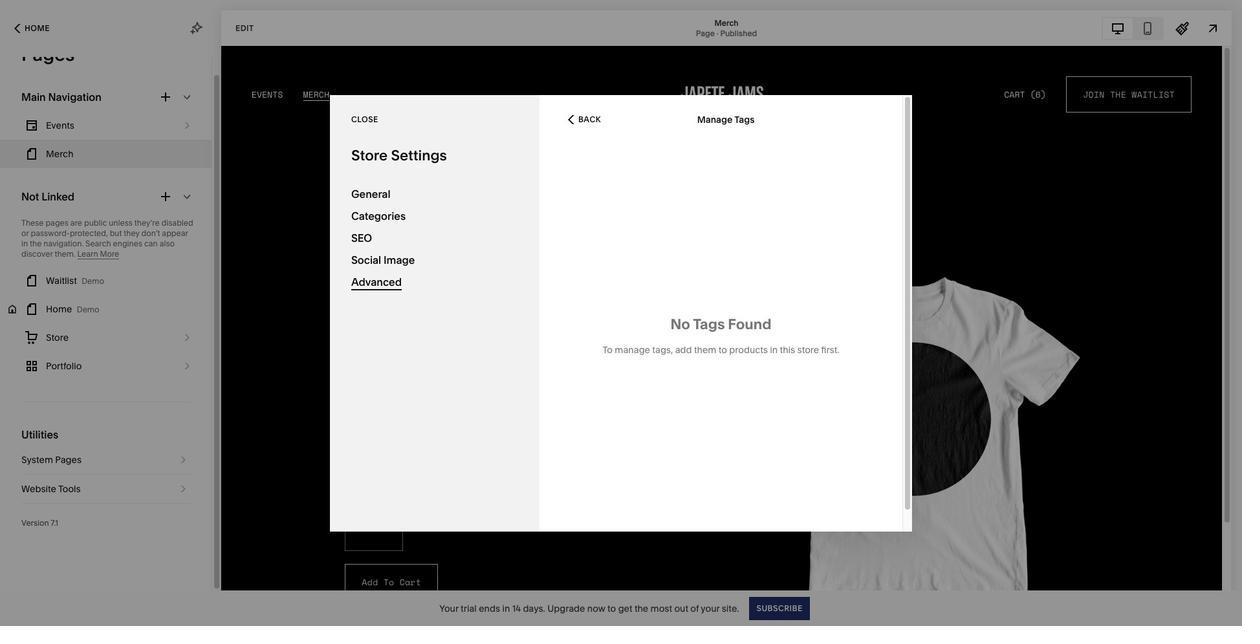 Task type: locate. For each thing, give the bounding box(es) containing it.
1 vertical spatial pages
[[55, 454, 82, 466]]

merch
[[715, 18, 739, 28], [46, 148, 73, 160]]

system pages
[[21, 454, 82, 466]]

demo inside waitlist demo
[[82, 276, 104, 286]]

store inside button
[[46, 332, 69, 344]]

are
[[70, 218, 82, 228]]

14
[[512, 603, 521, 615]]

store
[[351, 147, 388, 164], [46, 332, 69, 344]]

first.
[[822, 344, 840, 356]]

0 horizontal spatial merch
[[46, 148, 73, 160]]

tags for manage
[[735, 114, 755, 126]]

in down or
[[21, 239, 28, 249]]

the up discover
[[30, 239, 42, 249]]

trial
[[461, 603, 477, 615]]

merch up ·
[[715, 18, 739, 28]]

appear
[[162, 228, 188, 238]]

merch inside the merch page · published
[[715, 18, 739, 28]]

1 horizontal spatial tags
[[735, 114, 755, 126]]

your
[[440, 603, 459, 615]]

home
[[25, 23, 50, 33], [46, 304, 72, 315]]

demo for home
[[77, 305, 99, 315]]

version
[[21, 518, 49, 528]]

in left the this
[[770, 344, 778, 356]]

1 horizontal spatial merch
[[715, 18, 739, 28]]

password-
[[31, 228, 70, 238]]

to
[[719, 344, 727, 356], [608, 603, 616, 615]]

add
[[676, 344, 692, 356]]

advanced
[[351, 275, 402, 288]]

upgrade
[[548, 603, 585, 615]]

tags right the manage
[[735, 114, 755, 126]]

your trial ends in 14 days. upgrade now to get the most out of your site.
[[440, 603, 739, 615]]

to manage tags, add them to products in this store first.
[[603, 344, 840, 356]]

products
[[730, 344, 768, 356]]

0 vertical spatial store
[[351, 147, 388, 164]]

days.
[[523, 603, 546, 615]]

pages up the tools at bottom
[[55, 454, 82, 466]]

0 vertical spatial pages
[[21, 43, 75, 65]]

demo inside "home demo"
[[77, 305, 99, 315]]

tags up them
[[693, 316, 725, 333]]

home inside home button
[[25, 23, 50, 33]]

0 vertical spatial tags
[[735, 114, 755, 126]]

demo down learn more link
[[82, 276, 104, 286]]

1 vertical spatial store
[[46, 332, 69, 344]]

merch for merch page · published
[[715, 18, 739, 28]]

1 vertical spatial merch
[[46, 148, 73, 160]]

demo down waitlist demo
[[77, 305, 99, 315]]

manage tags
[[698, 114, 755, 126]]

portfolio
[[46, 361, 82, 372]]

0 horizontal spatial the
[[30, 239, 42, 249]]

unless
[[109, 218, 133, 228]]

dialog containing store settings
[[330, 95, 913, 532]]

advanced link
[[351, 271, 518, 293]]

tags
[[735, 114, 755, 126], [693, 316, 725, 333]]

settings
[[391, 147, 447, 164]]

0 vertical spatial the
[[30, 239, 42, 249]]

0 vertical spatial in
[[21, 239, 28, 249]]

pages down home button at top
[[21, 43, 75, 65]]

seo
[[351, 231, 372, 244]]

add a new page to the "not linked" navigation group image
[[159, 190, 173, 204]]

2 horizontal spatial in
[[770, 344, 778, 356]]

0 horizontal spatial to
[[608, 603, 616, 615]]

tab list
[[1104, 18, 1163, 39]]

home demo
[[46, 304, 99, 315]]

store for store
[[46, 332, 69, 344]]

to right them
[[719, 344, 727, 356]]

the
[[30, 239, 42, 249], [635, 603, 649, 615]]

learn more link
[[77, 249, 119, 260]]

1 vertical spatial demo
[[77, 305, 99, 315]]

general
[[351, 187, 391, 200]]

0 horizontal spatial store
[[46, 332, 69, 344]]

merch down events
[[46, 148, 73, 160]]

home for home demo
[[46, 304, 72, 315]]

merch inside button
[[46, 148, 73, 160]]

page
[[696, 28, 715, 38]]

store up portfolio
[[46, 332, 69, 344]]

1 vertical spatial home
[[46, 304, 72, 315]]

1 horizontal spatial to
[[719, 344, 727, 356]]

pages inside system pages button
[[55, 454, 82, 466]]

0 horizontal spatial in
[[21, 239, 28, 249]]

learn more
[[77, 249, 119, 259]]

in left 14
[[503, 603, 510, 615]]

0 vertical spatial home
[[25, 23, 50, 33]]

home for home
[[25, 23, 50, 33]]

1 vertical spatial in
[[770, 344, 778, 356]]

engines
[[113, 239, 142, 249]]

search
[[85, 239, 111, 249]]

to left get
[[608, 603, 616, 615]]

0 vertical spatial merch
[[715, 18, 739, 28]]

no
[[671, 316, 691, 333]]

1 vertical spatial tags
[[693, 316, 725, 333]]

pages
[[21, 43, 75, 65], [55, 454, 82, 466]]

system pages button
[[21, 446, 190, 474]]

version 7.1
[[21, 518, 58, 528]]

the right get
[[635, 603, 649, 615]]

1 horizontal spatial the
[[635, 603, 649, 615]]

7.1
[[51, 518, 58, 528]]

in
[[21, 239, 28, 249], [770, 344, 778, 356], [503, 603, 510, 615]]

0 vertical spatial demo
[[82, 276, 104, 286]]

portfolio button
[[0, 352, 212, 381]]

dialog
[[330, 95, 913, 532]]

add a new page to the "main navigation" group image
[[159, 90, 173, 104]]

navigation
[[48, 91, 101, 104]]

navigation.
[[44, 239, 84, 249]]

1 horizontal spatial store
[[351, 147, 388, 164]]

store down close button
[[351, 147, 388, 164]]

to
[[603, 344, 613, 356]]

site.
[[722, 603, 739, 615]]

0 horizontal spatial tags
[[693, 316, 725, 333]]

1 horizontal spatial in
[[503, 603, 510, 615]]

store
[[798, 344, 820, 356]]

utilities
[[21, 428, 58, 441]]

·
[[717, 28, 719, 38]]



Task type: describe. For each thing, give the bounding box(es) containing it.
in inside dialog
[[770, 344, 778, 356]]

out
[[675, 603, 689, 615]]

your
[[701, 603, 720, 615]]

store settings
[[351, 147, 447, 164]]

events
[[46, 120, 74, 131]]

can
[[144, 239, 158, 249]]

general link
[[351, 183, 518, 205]]

demo for waitlist
[[82, 276, 104, 286]]

store for store settings
[[351, 147, 388, 164]]

main
[[21, 91, 46, 104]]

get
[[619, 603, 633, 615]]

back
[[579, 115, 601, 124]]

close button
[[351, 108, 379, 131]]

manage
[[698, 114, 733, 126]]

now
[[588, 603, 606, 615]]

the inside these pages are public unless they're disabled or password-protected, but they don't appear in the navigation. search engines can also discover them.
[[30, 239, 42, 249]]

system
[[21, 454, 53, 466]]

events button
[[0, 111, 212, 140]]

1 vertical spatial to
[[608, 603, 616, 615]]

1 vertical spatial the
[[635, 603, 649, 615]]

but
[[110, 228, 122, 238]]

more
[[100, 249, 119, 259]]

tags for no
[[693, 316, 725, 333]]

of
[[691, 603, 699, 615]]

2 vertical spatial in
[[503, 603, 510, 615]]

tools
[[58, 484, 81, 495]]

edit button
[[227, 16, 262, 40]]

ends
[[479, 603, 500, 615]]

them
[[694, 344, 717, 356]]

not
[[21, 190, 39, 203]]

close
[[351, 115, 379, 124]]

main navigation
[[21, 91, 101, 104]]

website tools button
[[21, 475, 190, 504]]

social
[[351, 253, 381, 266]]

tags,
[[653, 344, 673, 356]]

don't
[[141, 228, 160, 238]]

most
[[651, 603, 673, 615]]

them.
[[55, 249, 75, 259]]

these
[[21, 218, 44, 228]]

this
[[780, 344, 796, 356]]

merch page · published
[[696, 18, 757, 38]]

merch for merch
[[46, 148, 73, 160]]

disabled
[[162, 218, 193, 228]]

0 vertical spatial to
[[719, 344, 727, 356]]

home button
[[0, 14, 64, 43]]

also
[[160, 239, 175, 249]]

these pages are public unless they're disabled or password-protected, but they don't appear in the navigation. search engines can also discover them.
[[21, 218, 193, 259]]

public
[[84, 218, 107, 228]]

image
[[384, 253, 415, 266]]

pages
[[46, 218, 69, 228]]

website
[[21, 484, 56, 495]]

seo link
[[351, 227, 518, 249]]

they're
[[134, 218, 160, 228]]

back button
[[564, 106, 605, 134]]

store button
[[0, 324, 212, 352]]

waitlist
[[46, 275, 77, 287]]

social image
[[351, 253, 415, 266]]

they
[[124, 228, 140, 238]]

social image link
[[351, 249, 518, 271]]

in inside these pages are public unless they're disabled or password-protected, but they don't appear in the navigation. search engines can also discover them.
[[21, 239, 28, 249]]

waitlist demo
[[46, 275, 104, 287]]

merch button
[[0, 140, 212, 168]]

discover
[[21, 249, 53, 259]]

categories link
[[351, 205, 518, 227]]

no tags found
[[671, 316, 772, 333]]

edit
[[236, 23, 254, 33]]

not linked
[[21, 190, 74, 203]]

found
[[728, 316, 772, 333]]

learn
[[77, 249, 98, 259]]

protected,
[[70, 228, 108, 238]]

manage
[[615, 344, 651, 356]]

website tools
[[21, 484, 81, 495]]

linked
[[42, 190, 74, 203]]

published
[[721, 28, 757, 38]]

categories
[[351, 209, 406, 222]]



Task type: vqa. For each thing, say whether or not it's contained in the screenshot.
THE MORE at left top
yes



